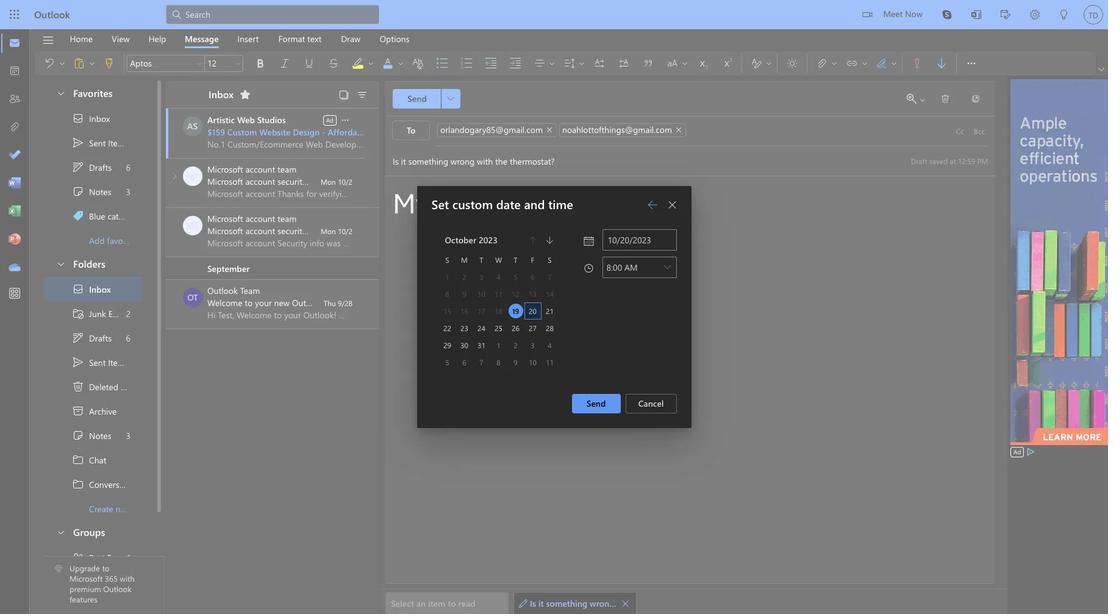 Task type: locate. For each thing, give the bounding box(es) containing it.
favorites tree item
[[44, 82, 142, 106]]

more apps image
[[9, 288, 21, 300]]

reading pane main content
[[381, 76, 1008, 615]]

0 vertical spatial  tree item
[[44, 106, 142, 131]]

select a conversation checkbox containing ot
[[183, 288, 208, 308]]

t for tuesday element
[[480, 255, 484, 265]]

1  tree item from the top
[[44, 131, 142, 155]]

0 vertical spatial  tree item
[[44, 131, 142, 155]]

folders tree item
[[44, 253, 142, 277]]

 button inside folders tree item
[[50, 253, 71, 275]]

 button right 
[[663, 195, 683, 215]]

is
[[565, 186, 586, 222]]

items for  tree item
[[121, 381, 141, 393]]

1 vertical spatial 2
[[514, 341, 518, 350]]

items right deleted
[[121, 381, 141, 393]]

1 vertical spatial 
[[72, 356, 84, 369]]

2 mon 10/2 from the top
[[321, 226, 353, 236]]

1 vertical spatial mon 10/2
[[321, 226, 353, 236]]

application
[[0, 0, 1109, 615]]

1 info from the top
[[309, 176, 324, 187]]

meet now
[[884, 8, 923, 20]]

2  inbox from the top
[[72, 283, 111, 295]]

 button
[[236, 85, 255, 104]]

mon 10/2 down verification
[[321, 226, 353, 236]]

 inbox inside tree
[[72, 283, 111, 295]]

0 vertical spatial  notes
[[72, 186, 111, 198]]

 inside favorites tree
[[72, 186, 84, 198]]

11
[[546, 358, 554, 367]]

 inside tree
[[72, 430, 84, 442]]

cell inside selected date october 20, 2023, today's date october 19, 2023 group
[[525, 303, 542, 320]]

 down the 
[[72, 430, 84, 442]]

 tree item down favorites
[[44, 106, 142, 131]]

draft saved at 12:59 pm
[[912, 156, 989, 166]]

artistic web studios image
[[183, 117, 202, 136]]

0 vertical spatial 3
[[126, 186, 131, 197]]

1  from the top
[[72, 137, 84, 149]]

3
[[126, 186, 131, 197], [531, 341, 535, 350], [126, 430, 131, 442]]

message button
[[176, 29, 228, 48]]

0 vertical spatial 
[[72, 137, 84, 149]]

ad up 'affordable'
[[326, 116, 334, 124]]

superscript image
[[721, 57, 746, 70]]

1
[[497, 341, 501, 350], [127, 552, 131, 564]]

2 vertical spatial select a conversation checkbox
[[183, 288, 208, 308]]

 button
[[663, 195, 683, 215], [621, 595, 630, 612]]

 for  chat
[[72, 454, 84, 466]]

 button
[[906, 54, 930, 73]]

1  from the top
[[72, 112, 84, 125]]

files image
[[9, 121, 21, 134]]

drafts down  junk email 2
[[89, 332, 112, 344]]

 inside favorites tree item
[[56, 88, 66, 98]]

2  from the top
[[72, 332, 84, 344]]

1 vertical spatial outlook
[[208, 285, 238, 297]]

 inside groups tree item
[[56, 528, 66, 537]]

 inside favorites tree
[[72, 137, 84, 149]]

1 vertical spatial 
[[72, 381, 84, 393]]

2 drafts from the top
[[89, 332, 112, 344]]

0 vertical spatial  inbox
[[72, 112, 110, 125]]

 for  deleted items
[[72, 381, 84, 393]]

1 select a conversation checkbox from the top
[[183, 167, 208, 186]]

 notes inside favorites tree
[[72, 186, 111, 198]]

1 security from the top
[[278, 176, 307, 187]]

1  from the top
[[72, 454, 84, 466]]

0 horizontal spatial s
[[446, 255, 450, 265]]

 inside tree
[[72, 356, 84, 369]]

2 s from the left
[[548, 255, 552, 265]]

 tree item down  "tree item" at the left
[[44, 448, 142, 472]]

2 notes from the top
[[89, 430, 111, 442]]

bullets image
[[436, 57, 461, 70]]

1 vertical spatial sent
[[89, 357, 106, 368]]

1  from the top
[[72, 186, 84, 198]]

1 horizontal spatial  button
[[663, 195, 683, 215]]

0 horizontal spatial 1
[[127, 552, 131, 564]]

0 vertical spatial  sent items
[[72, 137, 129, 149]]

to for microsoft
[[102, 564, 109, 574]]

0 horizontal spatial outlook
[[34, 8, 70, 21]]

0 vertical spatial 2023
[[479, 234, 498, 246]]

 tree item
[[44, 448, 142, 472], [44, 472, 142, 497]]

microsoft account security info was added
[[208, 225, 366, 237]]

8
[[497, 358, 501, 367]]

1 vertical spatial date
[[431, 236, 448, 247]]

1 mt from the top
[[187, 170, 199, 182]]

2 vertical spatial to
[[448, 598, 456, 610]]

tab list containing home
[[60, 29, 419, 48]]

2023 inside selected date october 20, 2023
[[431, 270, 450, 282]]

archive
[[89, 406, 117, 417]]

2 microsoft account team from the top
[[208, 213, 297, 225]]

 tree item
[[44, 155, 142, 179], [44, 326, 142, 350]]

1 vertical spatial 
[[72, 283, 84, 295]]

6 inside button
[[463, 358, 467, 367]]

1 vertical spatial 2023
[[431, 270, 450, 282]]

1 vertical spatial  tree item
[[44, 277, 142, 302]]

inbox up  junk email 2
[[89, 284, 111, 295]]

 for the  'tree item' within tree
[[72, 430, 84, 442]]

 button
[[612, 54, 637, 73]]

0 vertical spatial 
[[668, 200, 678, 210]]

info left verification
[[309, 176, 324, 187]]

mt inside microsoft account team image
[[187, 220, 199, 231]]

tags group
[[906, 51, 955, 73]]

365
[[105, 574, 118, 584]]

sent down favorites tree item
[[89, 137, 106, 149]]

1 down 25
[[497, 341, 501, 350]]

team for was
[[278, 213, 297, 225]]

1 sent from the top
[[89, 137, 106, 149]]

mon 10/2 for verification
[[321, 177, 353, 187]]

2 mt from the top
[[187, 220, 199, 231]]

 button left folders
[[50, 253, 71, 275]]

1 t from the left
[[480, 255, 484, 265]]

send
[[587, 398, 606, 410]]

 tree item up "blue"
[[44, 179, 142, 204]]

 for  'button' on the left of  button on the top left of page
[[235, 60, 242, 67]]

 inside favorites tree
[[72, 161, 84, 173]]

1 vertical spatial  tree item
[[44, 424, 142, 448]]

2 info from the top
[[309, 225, 324, 237]]

view
[[112, 33, 130, 44]]

with left the at the right
[[617, 598, 634, 610]]

 up  tree item
[[72, 356, 84, 369]]


[[42, 34, 55, 47]]

1  drafts from the top
[[72, 161, 112, 173]]

0 vertical spatial to
[[245, 297, 253, 309]]

1 vertical spatial drafts
[[89, 332, 112, 344]]

0 vertical spatial drafts
[[89, 161, 112, 173]]

sunday element
[[439, 251, 456, 269]]

21
[[546, 306, 554, 316]]

microsoft account team up microsoft account security info verification
[[208, 164, 297, 175]]

 tree item up deleted
[[44, 350, 142, 375]]

my computer is frozen !
[[393, 186, 679, 222]]

2 inside  junk email 2
[[126, 308, 131, 320]]

to inside upgrade to microsoft 365 with premium outlook features
[[102, 564, 109, 574]]

notes inside tree
[[89, 430, 111, 442]]

2 vertical spatial outlook
[[103, 584, 132, 595]]

outlook team
[[208, 285, 260, 297]]

outlook up  button
[[34, 8, 70, 21]]

security left was
[[278, 225, 307, 237]]

2023
[[479, 234, 498, 246], [431, 270, 450, 282]]

selected date october 20, 2023
[[431, 224, 463, 282]]

2 right 1 button
[[514, 341, 518, 350]]

 sent items for second "" tree item from the bottom of the application containing my computer is
[[72, 137, 129, 149]]

2  tree item from the top
[[44, 326, 142, 350]]

new left the folder
[[116, 503, 131, 515]]

0 vertical spatial sent
[[89, 137, 106, 149]]

3 select a conversation checkbox from the top
[[183, 288, 208, 308]]

select a conversation checkbox down microsoft account team icon
[[183, 216, 208, 236]]

Select a conversation checkbox
[[183, 167, 208, 186], [183, 216, 208, 236], [183, 288, 208, 308]]

1 vertical spatial 1
[[127, 552, 131, 564]]

inbox
[[209, 88, 234, 100], [89, 113, 110, 124], [89, 284, 111, 295]]

19 cell
[[507, 303, 525, 320]]

account down website
[[246, 176, 275, 187]]

inbox down favorites tree item
[[89, 113, 110, 124]]

onedrive image
[[9, 262, 21, 274]]

0 vertical spatial 
[[72, 112, 84, 125]]

new right your
[[274, 297, 290, 309]]

1  tree item from the top
[[44, 155, 142, 179]]

30 button
[[457, 338, 472, 353]]

29
[[444, 341, 452, 350]]

$159
[[208, 126, 225, 138]]

bcc button
[[970, 121, 990, 141]]

set your advertising preferences image
[[1027, 447, 1037, 457]]

 button left favorites
[[50, 82, 71, 104]]

notes up "blue"
[[89, 186, 111, 197]]

numbering image
[[461, 57, 485, 70]]

mt up microsoft account team image
[[187, 170, 199, 182]]

thu 9/28
[[324, 298, 353, 308]]

drafts inside favorites tree
[[89, 161, 112, 173]]

 button inside favorites tree item
[[50, 82, 71, 104]]

format text button
[[269, 29, 331, 48]]

wednesday element
[[490, 251, 507, 269]]

mon 10/2 for was
[[321, 226, 353, 236]]

3 down 27 button
[[531, 341, 535, 350]]

 sent items inside tree
[[72, 356, 129, 369]]

0 vertical spatial 
[[941, 94, 951, 104]]

 button for favorites
[[50, 82, 71, 104]]

1 vertical spatial inbox
[[89, 113, 110, 124]]

select a conversation checkbox for outlook team
[[183, 288, 208, 308]]

5
[[446, 358, 450, 367]]

10/2 down 'affordable'
[[338, 177, 353, 187]]

increase indent image
[[510, 57, 534, 70]]

0 vertical spatial info
[[309, 176, 324, 187]]

security for verification
[[278, 176, 307, 187]]

items down favorites tree item
[[108, 137, 129, 149]]

 right   at right
[[941, 94, 951, 104]]

 left folders
[[56, 259, 66, 269]]

select a conversation checkbox left team
[[183, 288, 208, 308]]

october inside selected date october 20, 2023
[[431, 247, 462, 259]]

team
[[278, 164, 297, 175], [278, 213, 297, 225]]

 button left groups
[[50, 521, 71, 544]]

my
[[393, 186, 430, 222]]

 up 
[[72, 161, 84, 173]]

0 horizontal spatial to
[[102, 564, 109, 574]]

6 down email at left bottom
[[126, 332, 131, 344]]

 inside tree
[[72, 283, 84, 295]]

3 inside tree
[[126, 430, 131, 442]]

outlook up welcome
[[208, 285, 238, 297]]

date inside selected date october 20, 2023
[[431, 236, 448, 247]]

1 horizontal spatial 2
[[514, 341, 518, 350]]

tab list
[[60, 29, 419, 48]]

 inbox down favorites tree item
[[72, 112, 110, 125]]

 notes up  tree item
[[72, 186, 111, 198]]

thu
[[324, 298, 336, 308]]

1 notes from the top
[[89, 186, 111, 197]]

 for  'button' in the folders tree item
[[56, 259, 66, 269]]

To text field
[[436, 123, 951, 139]]

added
[[342, 225, 366, 237]]

31 button
[[475, 338, 489, 353]]

1 vertical spatial  notes
[[72, 430, 111, 442]]

 button
[[934, 89, 958, 109]]

10/2 down verification
[[338, 226, 353, 236]]

6
[[126, 161, 131, 173], [126, 332, 131, 344], [463, 358, 467, 367]]

2  notes from the top
[[72, 430, 111, 442]]

6 inside tree
[[126, 332, 131, 344]]

 down message button
[[197, 60, 204, 67]]

0 vertical spatial 2
[[126, 308, 131, 320]]

tree containing 
[[44, 277, 156, 521]]

new
[[274, 297, 290, 309], [116, 503, 131, 515]]

security up microsoft account security info was added
[[278, 176, 307, 187]]

2 security from the top
[[278, 225, 307, 237]]

1 vertical spatial october
[[431, 247, 462, 259]]

with
[[120, 574, 135, 584], [617, 598, 634, 610]]


[[941, 94, 951, 104], [72, 381, 84, 393]]

2023 down the sunday element
[[431, 270, 450, 282]]

date left and
[[497, 196, 521, 212]]

now
[[906, 8, 923, 20]]

0 vertical spatial mt
[[187, 170, 199, 182]]

saturday element
[[542, 251, 559, 269]]

october 2023 button
[[439, 232, 525, 249]]

2 right junk
[[126, 308, 131, 320]]

 tree item
[[44, 131, 142, 155], [44, 350, 142, 375]]

microsoft account team image
[[183, 216, 203, 236]]

0 vertical spatial microsoft account team
[[208, 164, 297, 175]]

mon 10/2 up was
[[321, 177, 353, 187]]

6 right 5 button
[[463, 358, 467, 367]]

items inside favorites tree
[[108, 137, 129, 149]]

 sent items inside favorites tree
[[72, 137, 129, 149]]

mon
[[321, 177, 336, 187], [321, 226, 336, 236]]

25
[[495, 323, 503, 333]]

select a conversation checkbox down $159
[[183, 167, 208, 186]]

groups tree item
[[44, 521, 142, 546]]

info left was
[[309, 225, 324, 237]]

26
[[512, 323, 520, 333]]

 drafts for 
[[72, 161, 112, 173]]

0 vertical spatial with
[[120, 574, 135, 584]]

27 button
[[526, 321, 540, 336]]

meet
[[884, 8, 904, 20]]

6 for 
[[126, 332, 131, 344]]

features
[[70, 595, 98, 605]]

 notes inside tree
[[72, 430, 111, 442]]

 tree item
[[44, 179, 142, 204], [44, 424, 142, 448]]

 down 
[[72, 332, 84, 344]]

0 vertical spatial ad
[[326, 116, 334, 124]]

1 vertical spatial new
[[116, 503, 131, 515]]

1  from the top
[[72, 161, 84, 173]]

0 horizontal spatial 
[[72, 381, 84, 393]]

 junk email 2
[[72, 308, 131, 320]]

 left  button on the top left of page
[[235, 60, 242, 67]]

0 vertical spatial  drafts
[[72, 161, 112, 173]]

 up the 
[[72, 381, 84, 393]]

0 vertical spatial october
[[445, 234, 477, 246]]


[[912, 57, 924, 70]]

1 down groups tree item
[[127, 552, 131, 564]]

to do image
[[9, 150, 21, 162]]

mt for microsoft account team image
[[187, 220, 199, 231]]

1  inbox from the top
[[72, 112, 110, 125]]

 button left  button on the top left of page
[[234, 55, 244, 72]]

10 button
[[526, 355, 540, 370]]

1 inside button
[[497, 341, 501, 350]]

mt down microsoft account team icon
[[187, 220, 199, 231]]

1 vertical spatial  inbox
[[72, 283, 111, 295]]

0 horizontal spatial new
[[116, 503, 131, 515]]

3 down  "tree item" at the left
[[126, 430, 131, 442]]

0 vertical spatial select a conversation checkbox
[[183, 167, 208, 186]]

folders
[[73, 258, 105, 270]]

outlook inside message list no conversations selected list box
[[208, 285, 238, 297]]


[[72, 405, 84, 417]]

0 vertical spatial 10/2
[[338, 177, 353, 187]]

5 button
[[440, 355, 455, 370]]

 blue category
[[72, 210, 141, 222]]

2 select a conversation checkbox from the top
[[183, 216, 208, 236]]

1 team from the top
[[278, 164, 297, 175]]

1 vertical spatial 
[[72, 479, 84, 491]]

0 vertical spatial notes
[[89, 186, 111, 197]]

2023 up tuesday element
[[479, 234, 498, 246]]

0 vertical spatial 
[[72, 454, 84, 466]]

 tree item inside tree
[[44, 326, 142, 350]]

2 vertical spatial 6
[[463, 358, 467, 367]]

s right "friday" element at left
[[548, 255, 552, 265]]

 deleted items
[[72, 381, 141, 393]]

0 vertical spatial mon 10/2
[[321, 177, 353, 187]]

 button
[[97, 54, 121, 73]]

 tree item
[[44, 106, 142, 131], [44, 277, 142, 302]]

 left chat
[[72, 454, 84, 466]]

2  from the top
[[72, 479, 84, 491]]

0 vertical spatial 
[[72, 161, 84, 173]]

custom
[[453, 196, 493, 212]]

1 horizontal spatial new
[[274, 297, 290, 309]]

t for thursday element
[[514, 255, 518, 265]]

sent up  tree item
[[89, 357, 106, 368]]

0 horizontal spatial 2023
[[431, 270, 450, 282]]

 right ''
[[920, 96, 927, 104]]

6 inside favorites tree
[[126, 161, 131, 173]]

0 vertical spatial team
[[278, 164, 297, 175]]

 left the at the right
[[622, 600, 630, 608]]

1 vertical spatial team
[[278, 213, 297, 225]]

1 vertical spatial  sent items
[[72, 356, 129, 369]]

create new folder tree item
[[44, 497, 156, 521]]

7
[[480, 358, 484, 367]]

2  from the top
[[72, 356, 84, 369]]

 inside favorites tree
[[72, 112, 84, 125]]

 inside folders tree item
[[56, 259, 66, 269]]

message list no conversations selected list box
[[166, 109, 411, 614]]

items inside  deleted items
[[121, 381, 141, 393]]

category
[[108, 210, 141, 222]]

 tree item up junk
[[44, 277, 142, 302]]


[[908, 94, 917, 104]]

 inside button
[[941, 94, 951, 104]]

1  notes from the top
[[72, 186, 111, 198]]

1 vertical spatial security
[[278, 225, 307, 237]]

noahlottofthings@gmail.com button
[[560, 123, 687, 137]]

 drafts inside favorites tree
[[72, 161, 112, 173]]

1 vertical spatial 
[[72, 430, 84, 442]]

to left read
[[448, 598, 456, 610]]

 tree item down favorites tree item
[[44, 131, 142, 155]]

 notes down  "tree item" at the left
[[72, 430, 111, 442]]

set
[[432, 196, 449, 212]]

10/2 for verification
[[338, 177, 353, 187]]

drafts up "blue"
[[89, 161, 112, 173]]

2  sent items from the top
[[72, 356, 129, 369]]

 notes
[[72, 186, 111, 198], [72, 430, 111, 442]]

tree
[[44, 277, 156, 521]]

microsoft account team for microsoft account security info was added
[[208, 213, 297, 225]]

mon up was
[[321, 177, 336, 187]]

0 vertical spatial inbox
[[209, 88, 234, 100]]

items for second "" tree item from the bottom of the application containing my computer is
[[108, 137, 129, 149]]

 sent items down favorites tree item
[[72, 137, 129, 149]]

monday element
[[456, 251, 473, 269]]

1 microsoft account team from the top
[[208, 164, 297, 175]]

notes inside favorites tree
[[89, 186, 111, 197]]

 drafts down the  tree item
[[72, 332, 112, 344]]

Select a time text field
[[603, 258, 661, 277]]

1 horizontal spatial to
[[245, 297, 253, 309]]

1 horizontal spatial date
[[497, 196, 521, 212]]

 left favorites
[[56, 88, 66, 98]]

6 up "category"
[[126, 161, 131, 173]]

with right 365
[[120, 574, 135, 584]]

1 vertical spatial 6
[[126, 332, 131, 344]]

s right 20,
[[446, 255, 450, 265]]

1  sent items from the top
[[72, 137, 129, 149]]

1 vertical spatial notes
[[89, 430, 111, 442]]

 tree item inside tree
[[44, 424, 142, 448]]

1 s from the left
[[446, 255, 450, 265]]

team up microsoft account security info verification
[[278, 164, 297, 175]]

options button
[[371, 29, 419, 48]]

items up  deleted items
[[108, 357, 129, 368]]

outlook inside banner
[[34, 8, 70, 21]]

 down favorites tree item
[[72, 112, 84, 125]]

text
[[308, 33, 322, 44]]

2 sent from the top
[[89, 357, 106, 368]]

 tree item down  chat
[[44, 472, 142, 497]]

25 button
[[492, 321, 506, 336]]

create
[[89, 503, 113, 515]]

outlook right "premium"
[[103, 584, 132, 595]]

to right upgrade on the left bottom
[[102, 564, 109, 574]]

inbox 
[[209, 88, 251, 101]]

0 horizontal spatial t
[[480, 255, 484, 265]]

 drafts up  tree item
[[72, 161, 112, 173]]

 button inside groups tree item
[[50, 521, 71, 544]]

2 vertical spatial 3
[[126, 430, 131, 442]]

 up 
[[72, 283, 84, 295]]

2 horizontal spatial to
[[448, 598, 456, 610]]

saved
[[930, 156, 948, 166]]

0 horizontal spatial date
[[431, 236, 448, 247]]

date
[[497, 196, 521, 212], [431, 236, 448, 247]]

outlook.com
[[292, 297, 341, 309]]


[[668, 200, 678, 210], [622, 600, 630, 608]]

1 vertical spatial info
[[309, 225, 324, 237]]

reliable
[[380, 126, 411, 138]]

1 vertical spatial mon
[[321, 226, 336, 236]]

0 horizontal spatial 2
[[126, 308, 131, 320]]

 button
[[637, 54, 661, 73]]

 for 1st  tree item from the top of the application containing my computer is
[[72, 112, 84, 125]]

the
[[636, 598, 649, 610]]

cell
[[525, 303, 542, 320]]

0 horizontal spatial 
[[622, 600, 630, 608]]

ad left set your advertising preferences image
[[1014, 448, 1022, 457]]

0 vertical spatial new
[[274, 297, 290, 309]]


[[648, 200, 658, 210]]

24
[[478, 323, 486, 333]]

0 vertical spatial outlook
[[34, 8, 70, 21]]

1 vertical spatial mt
[[187, 220, 199, 231]]

 inbox down folders tree item
[[72, 283, 111, 295]]

 tree item up  tree item
[[44, 155, 142, 179]]

pm
[[978, 156, 989, 166]]

1 vertical spatial items
[[108, 357, 129, 368]]

mon left 'added'
[[321, 226, 336, 236]]

 tree item
[[44, 204, 142, 228]]

calendar image
[[9, 65, 21, 78]]

1 horizontal spatial 1
[[497, 341, 501, 350]]

 left groups
[[56, 528, 66, 537]]

0 horizontal spatial with
[[120, 574, 135, 584]]

october 2023
[[445, 234, 498, 246]]

1 10/2 from the top
[[338, 177, 353, 187]]

0 vertical spatial 1
[[497, 341, 501, 350]]

2 mon from the top
[[321, 226, 336, 236]]

9 button
[[509, 355, 523, 370]]

0 vertical spatial mon
[[321, 177, 336, 187]]

 inside tree
[[72, 332, 84, 344]]

1  tree item from the top
[[44, 448, 142, 472]]

account down microsoft account security info verification
[[246, 225, 275, 237]]

to down team
[[245, 297, 253, 309]]

1 mon from the top
[[321, 177, 336, 187]]

1 horizontal spatial with
[[617, 598, 634, 610]]

select an item to read
[[391, 598, 476, 610]]

2  drafts from the top
[[72, 332, 112, 344]]

t right monday element
[[480, 255, 484, 265]]

1 drafts from the top
[[89, 161, 112, 173]]

inbox left  at the top left of page
[[209, 88, 234, 100]]

2  from the top
[[72, 283, 84, 295]]

2  from the top
[[72, 430, 84, 442]]

 button left the at the right
[[621, 595, 630, 612]]

2 team from the top
[[278, 213, 297, 225]]

folder
[[134, 503, 156, 515]]

 for  'button' underneath message button
[[197, 60, 204, 67]]

26 button
[[509, 321, 523, 336]]

1 vertical spatial 
[[622, 600, 630, 608]]

time
[[549, 196, 574, 212]]

 up 
[[72, 186, 84, 198]]

1 mon 10/2 from the top
[[321, 177, 353, 187]]

2 10/2 from the top
[[338, 226, 353, 236]]

2  tree item from the top
[[44, 424, 142, 448]]

notes for the  'tree item' within tree
[[89, 430, 111, 442]]

left-rail-appbar navigation
[[2, 29, 27, 282]]

excel image
[[9, 206, 21, 218]]

1 vertical spatial  button
[[621, 595, 630, 612]]

date inside heading
[[497, 196, 521, 212]]

home
[[70, 33, 93, 44]]

0 vertical spatial items
[[108, 137, 129, 149]]

 tree item
[[44, 546, 142, 570]]

mt inside microsoft account team icon
[[187, 170, 199, 182]]

0 vertical spatial  tree item
[[44, 179, 142, 204]]

microsoft account team up microsoft account security info was added
[[208, 213, 297, 225]]

t right wednesday 'element' at the left of the page
[[514, 255, 518, 265]]

orlandogary85@gmail.com
[[441, 124, 543, 135]]

to inside message list no conversations selected list box
[[245, 297, 253, 309]]

2 t from the left
[[514, 255, 518, 265]]

basic text group
[[127, 51, 746, 76]]

1 vertical spatial 10/2
[[338, 226, 353, 236]]

and
[[525, 196, 545, 212]]

2 inside button
[[514, 341, 518, 350]]

 inbox inside favorites tree
[[72, 112, 110, 125]]

1 horizontal spatial 
[[941, 94, 951, 104]]

 inside tree item
[[72, 381, 84, 393]]

1 vertical spatial select a conversation checkbox
[[183, 216, 208, 236]]

your
[[255, 297, 272, 309]]

0 vertical spatial 
[[72, 186, 84, 198]]

0 vertical spatial date
[[497, 196, 521, 212]]



Task type: vqa. For each thing, say whether or not it's contained in the screenshot.
favorite on the left of page
yes



Task type: describe. For each thing, give the bounding box(es) containing it.

[[972, 94, 981, 104]]

Select a date text field
[[603, 230, 677, 250]]

wrong
[[590, 598, 615, 610]]

 inside set custom date and time document
[[668, 200, 678, 210]]

23
[[461, 323, 469, 333]]

security for was
[[278, 225, 307, 237]]


[[72, 308, 84, 320]]

as
[[187, 120, 198, 132]]

new inside tree item
[[116, 503, 131, 515]]

inbox inside inbox 
[[209, 88, 234, 100]]

to inside button
[[448, 598, 456, 610]]

 tree item for 
[[44, 326, 142, 350]]

 button
[[273, 54, 297, 73]]

2 vertical spatial inbox
[[89, 284, 111, 295]]

email
[[108, 308, 129, 320]]

mt for microsoft account team icon
[[187, 170, 199, 182]]

people image
[[9, 93, 21, 106]]

sent inside tree
[[89, 357, 106, 368]]

premium
[[70, 584, 101, 595]]

microsoft account team image
[[183, 167, 203, 186]]


[[519, 600, 528, 608]]

 tree item
[[44, 375, 142, 399]]

info for was
[[309, 225, 324, 237]]

 notes for the  'tree item' within tree
[[72, 430, 111, 442]]


[[339, 90, 350, 101]]

 inside  
[[920, 96, 927, 104]]

22 button
[[440, 321, 455, 336]]

items for second "" tree item from the top of the application containing my computer is
[[108, 357, 129, 368]]

add favorite tree item
[[44, 228, 142, 253]]

studios
[[257, 114, 286, 126]]

m
[[461, 255, 468, 265]]

word image
[[9, 178, 21, 190]]

20,
[[431, 259, 442, 270]]

 button down message button
[[195, 55, 205, 72]]

selected date october 20, 2023, today's date october 19, 2023 group
[[431, 224, 566, 385]]

ot
[[187, 292, 198, 303]]

 for 
[[941, 94, 951, 104]]

 for  'button' in groups tree item
[[56, 528, 66, 537]]

team
[[240, 285, 260, 297]]

0 horizontal spatial  button
[[621, 595, 630, 612]]

decrease indent image
[[485, 57, 510, 70]]

welcome to your new outlook.com account
[[208, 297, 373, 309]]

upgrade
[[70, 564, 100, 574]]

tab list inside application
[[60, 29, 419, 48]]

set custom date and time heading
[[417, 186, 692, 225]]

2  tree item from the top
[[44, 472, 142, 497]]

info for verification
[[309, 176, 324, 187]]

10/2 for was
[[338, 226, 353, 236]]

0 vertical spatial  button
[[663, 195, 683, 215]]

1 button
[[492, 338, 506, 353]]

1  tree item from the top
[[44, 179, 142, 204]]

 sent items for second "" tree item from the top of the application containing my computer is
[[72, 356, 129, 369]]

30
[[461, 341, 469, 350]]

blue
[[89, 210, 105, 222]]

drafts for 
[[89, 161, 112, 173]]


[[279, 57, 291, 70]]

include group
[[811, 51, 900, 76]]

team for verification
[[278, 164, 297, 175]]

application containing my computer is
[[0, 0, 1109, 615]]

account up microsoft account security info verification
[[246, 164, 275, 175]]

3 inside button
[[531, 341, 535, 350]]

view button
[[103, 29, 139, 48]]

 for 2nd the  'tree item' from the bottom
[[72, 186, 84, 198]]

cc button
[[951, 121, 970, 141]]

1  tree item from the top
[[44, 106, 142, 131]]

1 vertical spatial ad
[[1014, 448, 1022, 457]]

outlook for outlook
[[34, 8, 70, 21]]

chat
[[89, 454, 106, 466]]

 for 
[[72, 161, 84, 173]]

october inside button
[[445, 234, 477, 246]]

orlandogary85@gmail.com button
[[438, 123, 557, 137]]

 button
[[930, 54, 955, 73]]

29 button
[[440, 338, 455, 353]]

3 inside favorites tree
[[126, 186, 131, 197]]

 button
[[661, 258, 675, 277]]

3 button
[[526, 338, 540, 353]]

mon for verification
[[321, 177, 336, 187]]

favorites tree
[[44, 77, 142, 253]]

account right thu
[[344, 297, 373, 309]]

 button
[[336, 86, 353, 103]]

outlook team image
[[183, 288, 203, 308]]

item
[[428, 598, 446, 610]]

an
[[417, 598, 426, 610]]

outlook inside upgrade to microsoft 365 with premium outlook features
[[103, 584, 132, 595]]

 button
[[248, 54, 273, 73]]

notes for 2nd the  'tree item' from the bottom
[[89, 186, 111, 197]]

23 button
[[457, 321, 472, 336]]


[[643, 57, 655, 70]]

design
[[293, 126, 320, 138]]

6 for 
[[126, 161, 131, 173]]


[[356, 89, 369, 101]]

Message body, press Alt+F10 to exit text field
[[393, 186, 989, 356]]

ad inside message list no conversations selected list box
[[326, 116, 334, 124]]

thermostat?
[[651, 598, 698, 610]]

message list section
[[166, 78, 411, 614]]

account up microsoft account security info was added
[[246, 213, 275, 225]]

 button for folders
[[50, 253, 71, 275]]

 tree item
[[44, 399, 142, 424]]

microsoft account security info verification
[[208, 176, 367, 187]]

22
[[444, 323, 452, 333]]

computer
[[435, 186, 559, 222]]

to
[[407, 125, 416, 136]]

 archive
[[72, 405, 117, 417]]

 for first  tree item from the bottom of the application containing my computer is
[[72, 283, 84, 295]]

sent inside favorites tree
[[89, 137, 106, 149]]

noahlottofthings@gmail.com
[[563, 124, 673, 135]]

draw button
[[332, 29, 370, 48]]

!
[[670, 186, 679, 222]]

 notes for 2nd the  'tree item' from the bottom
[[72, 186, 111, 198]]

9/28
[[338, 298, 353, 308]]

8 button
[[492, 355, 506, 370]]

 is it something wrong with the thermostat?
[[519, 598, 698, 610]]

inbox inside favorites tree
[[89, 113, 110, 124]]

it
[[539, 598, 544, 610]]

thursday element
[[507, 251, 525, 269]]

tree inside application
[[44, 277, 156, 521]]

inbox heading
[[193, 81, 255, 108]]

upgrade to microsoft 365 with premium outlook features
[[70, 564, 135, 605]]

premium features image
[[54, 565, 63, 574]]

cc
[[957, 126, 965, 136]]

 for 
[[72, 479, 84, 491]]

affordable
[[328, 126, 369, 138]]


[[787, 57, 799, 70]]

new inside message list no conversations selected list box
[[274, 297, 290, 309]]

 inside reading pane main content
[[622, 600, 630, 608]]

 button
[[588, 54, 612, 73]]

with inside reading pane main content
[[617, 598, 634, 610]]

drafts for 
[[89, 332, 112, 344]]

4
[[548, 341, 552, 350]]

 button
[[644, 195, 663, 215]]

12:59
[[959, 156, 976, 166]]

s for the "saturday" element
[[548, 255, 552, 265]]

 tree item for 
[[44, 155, 142, 179]]

Add a subject text field
[[386, 151, 901, 171]]

to for your
[[245, 297, 253, 309]]

 for 
[[72, 332, 84, 344]]

with inside upgrade to microsoft 365 with premium outlook features
[[120, 574, 135, 584]]

2  tree item from the top
[[44, 350, 142, 375]]

 button for groups
[[50, 521, 71, 544]]

 tree item
[[44, 302, 142, 326]]

2023 inside button
[[479, 234, 498, 246]]

outlook for outlook team
[[208, 285, 238, 297]]

outlook banner
[[0, 0, 1109, 29]]

 
[[908, 94, 927, 104]]

 button
[[353, 86, 372, 103]]

website
[[260, 126, 291, 138]]


[[584, 237, 594, 247]]

was
[[326, 225, 340, 237]]

clipboard group
[[37, 51, 121, 76]]

set custom date and time document
[[0, 0, 1109, 615]]

draw
[[341, 33, 361, 44]]

subscript image
[[697, 57, 721, 70]]

mail image
[[9, 37, 21, 49]]


[[584, 263, 594, 273]]


[[664, 264, 672, 271]]

s for the sunday element
[[446, 255, 450, 265]]

friday element
[[525, 251, 542, 269]]

 for  'button' in the favorites tree item
[[56, 88, 66, 98]]

web
[[237, 114, 255, 126]]

set custom date and time dialog
[[0, 0, 1109, 615]]

tuesday element
[[473, 251, 490, 269]]


[[328, 57, 340, 70]]

bcc
[[975, 126, 986, 136]]

microsoft inside upgrade to microsoft 365 with premium outlook features
[[70, 574, 103, 584]]

cancel button
[[626, 394, 677, 414]]

 drafts for 
[[72, 332, 112, 344]]

select a conversation checkbox for microsoft account team
[[183, 216, 208, 236]]

2  tree item from the top
[[44, 277, 142, 302]]


[[239, 88, 251, 101]]

powerpoint image
[[9, 234, 21, 246]]

microsoft account team for microsoft account security info verification
[[208, 164, 297, 175]]

mon for was
[[321, 226, 336, 236]]

1 inside  tree item
[[127, 552, 131, 564]]

outlook link
[[34, 0, 70, 29]]


[[103, 57, 115, 70]]

frozen
[[592, 186, 670, 222]]



